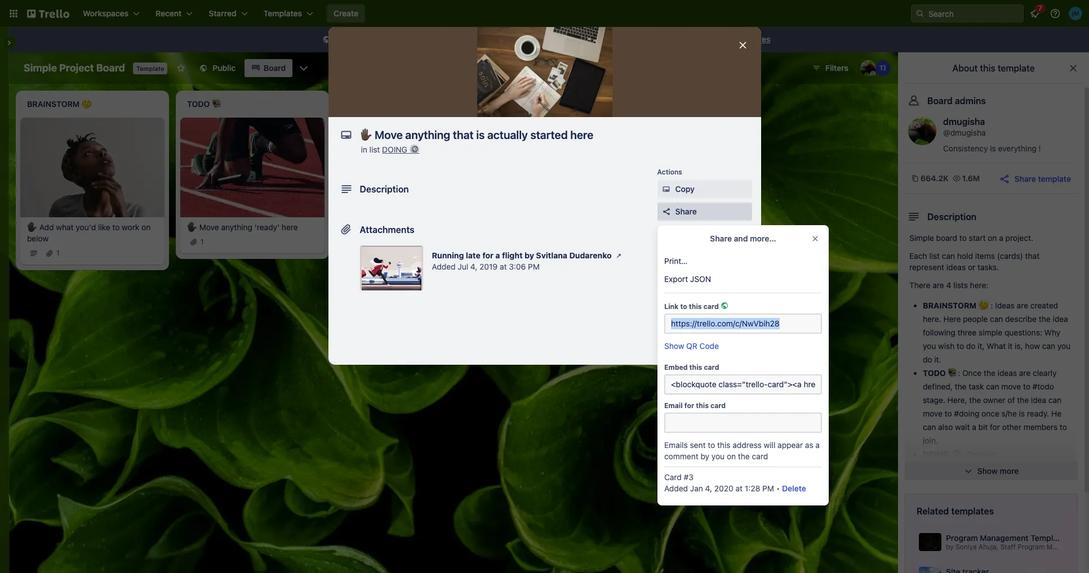 Task type: describe. For each thing, give the bounding box(es) containing it.
share and more…
[[710, 234, 777, 243]]

program management template by soniya ahuja, staff program manager @ br
[[946, 534, 1090, 552]]

share for share and more…
[[710, 234, 732, 243]]

members
[[1024, 423, 1058, 432]]

simple for simple board to start on a project.
[[910, 233, 934, 243]]

0 vertical spatial added
[[432, 262, 456, 272]]

manager
[[1047, 543, 1075, 552]]

copy
[[676, 184, 695, 194]]

simple board to start on a project.
[[910, 233, 1034, 243]]

✋🏿 move anything 'ready' here link
[[187, 222, 318, 233]]

anyone
[[437, 34, 463, 44]]

about
[[953, 63, 978, 73]]

related templates
[[917, 507, 994, 517]]

in list doing ⚙️
[[361, 145, 420, 154]]

copy link
[[657, 180, 752, 198]]

card down code
[[704, 364, 719, 372]]

project
[[59, 62, 94, 74]]

soniya
[[956, 543, 977, 552]]

everything
[[998, 144, 1037, 153]]

the down task
[[970, 396, 981, 405]]

are inside : once the ideas are clearly defined, the task can move to #todo stage. here, the owner of the idea can move to #doing once s/he is ready. he can also wait a bit for other members to join.
[[1020, 369, 1031, 378]]

describe
[[1006, 315, 1037, 324]]

1 down what
[[56, 249, 60, 257]]

star or unstar board image
[[177, 64, 186, 73]]

1 up 3:06
[[521, 249, 524, 257]]

can up join.
[[923, 423, 936, 432]]

clearly
[[1033, 369, 1057, 378]]

0 vertical spatial do
[[967, 342, 976, 351]]

show for show qr code
[[665, 342, 684, 351]]

: ideas are created here. here people can describe the idea following three simple questions: why you wish to do it, what it is, how can you do it.
[[923, 301, 1071, 365]]

sm image
[[661, 184, 672, 195]]

0 vertical spatial template
[[136, 65, 164, 72]]

664.2k
[[921, 174, 949, 183]]

create for create
[[334, 8, 359, 18]]

here:
[[970, 281, 989, 290]]

Search field
[[925, 5, 1024, 22]]

the up here,
[[955, 382, 967, 392]]

public button
[[192, 59, 242, 77]]

for right email on the right of the page
[[685, 402, 694, 410]]

the inside emails sent to this address will appear as a comment by you on the card
[[738, 452, 750, 462]]

a inside emails sent to this address will appear as a comment by you on the card
[[816, 441, 820, 450]]

📚
[[948, 369, 958, 378]]

card down json
[[704, 303, 719, 311]]

'ready'
[[255, 222, 280, 232]]

task
[[969, 382, 984, 392]]

create board from template link
[[557, 30, 673, 48]]

: inside : ideas are created here. here people can describe the idea following three simple questions: why you wish to do it, what it is, how can you do it.
[[991, 301, 993, 311]]

0 vertical spatial by
[[525, 251, 534, 260]]

customize views image
[[298, 63, 310, 74]]

#doing
[[954, 409, 980, 419]]

1 horizontal spatial program
[[1018, 543, 1045, 552]]

0 horizontal spatial at
[[500, 262, 507, 272]]

todo 📚
[[923, 369, 958, 378]]

embed this card
[[665, 364, 719, 372]]

link
[[665, 303, 679, 311]]

more…
[[750, 234, 777, 243]]

this right embed
[[690, 364, 702, 372]]

a up 2019
[[496, 251, 500, 260]]

why
[[1045, 328, 1061, 338]]

each
[[910, 251, 927, 261]]

✋🏿 move anything 'ready' here
[[187, 222, 298, 232]]

Link to this card text field
[[665, 314, 822, 334]]

✋🏿 for ✋🏿 move anything that is actually started here
[[347, 222, 357, 232]]

1 horizontal spatial move
[[1002, 382, 1021, 392]]

or
[[968, 263, 976, 272]]

appear
[[778, 441, 803, 450]]

dmugisha @dmugisha
[[944, 117, 986, 138]]

related
[[917, 507, 949, 517]]

list for in
[[370, 145, 380, 154]]

here,
[[948, 396, 968, 405]]

on right the 'anyone' on the left of page
[[465, 34, 475, 44]]

more for show
[[1000, 467, 1019, 476]]

close popover image
[[811, 234, 820, 243]]

three
[[958, 328, 977, 338]]

✋🏿 for ✋🏿 add what you'd like to work on below
[[27, 222, 37, 232]]

@dmugisha
[[944, 128, 986, 138]]

3:06
[[509, 262, 526, 272]]

the inside : ideas are created here. here people can describe the idea following three simple questions: why you wish to do it, what it is, how can you do it.
[[1039, 315, 1051, 324]]

create button
[[327, 5, 365, 23]]

each list can hold items (cards) that represent ideas or tasks.
[[910, 251, 1040, 272]]

ideas inside : once the ideas are clearly defined, the task can move to #todo stage. here, the owner of the idea can move to #doing once s/he is ready. he can also wait a bit for other members to join.
[[998, 369, 1017, 378]]

here
[[944, 315, 961, 324]]

public
[[213, 63, 236, 73]]

2020
[[715, 484, 734, 494]]

are inside : ideas are created here. here people can describe the idea following three simple questions: why you wish to do it, what it is, how can you do it.
[[1017, 301, 1029, 311]]

1 horizontal spatial dmugisha (dmugisha) image
[[909, 117, 937, 145]]

running
[[432, 251, 464, 260]]

description for actions
[[360, 184, 409, 194]]

board admins
[[928, 96, 986, 106]]

doing ⚙️ link
[[382, 145, 420, 154]]

added inside card #3 added jan 4, 2020 at 1:28 pm • delete
[[665, 484, 688, 494]]

questions:
[[1005, 328, 1043, 338]]

can up owner
[[986, 382, 1000, 392]]

print… link
[[658, 253, 829, 271]]

there
[[910, 281, 931, 290]]

following
[[923, 328, 956, 338]]

attachments
[[360, 225, 415, 235]]

there are 4 lists here:
[[910, 281, 989, 290]]

: left 'finished'
[[961, 463, 963, 473]]

✋🏿 add what you'd like to work on below link
[[27, 222, 158, 244]]

the right once
[[984, 369, 996, 378]]

!
[[1039, 144, 1041, 153]]

1 vertical spatial templates
[[952, 507, 994, 517]]

to left copy.
[[521, 34, 528, 44]]

idea inside : once the ideas are clearly defined, the task can move to #todo stage. here, the owner of the idea can move to #doing once s/he is ready. he can also wait a bit for other members to join.
[[1031, 396, 1047, 405]]

: left ongoing
[[962, 450, 964, 459]]

template inside program management template by soniya ahuja, staff program manager @ br
[[1031, 534, 1065, 543]]

0 vertical spatial dmugisha (dmugisha) image
[[861, 60, 876, 76]]

ideas
[[995, 301, 1015, 311]]

that inside 'each list can hold items (cards) that represent ideas or tasks.'
[[1026, 251, 1040, 261]]

join.
[[923, 436, 938, 446]]

share template button
[[999, 173, 1071, 185]]

for left the 'anyone' on the left of page
[[425, 34, 435, 44]]

board for simple
[[936, 233, 958, 243]]

wait
[[955, 423, 970, 432]]

delete
[[782, 484, 806, 494]]

doing inside doing ⚙️ : ongoing done! 🙌🏽 : finished
[[923, 450, 949, 459]]

here.
[[923, 315, 942, 324]]

by inside emails sent to this address will appear as a comment by you on the card
[[701, 452, 710, 462]]

is,
[[1015, 342, 1023, 351]]

back to home image
[[27, 5, 69, 23]]

at inside card #3 added jan 4, 2020 at 1:28 pm • delete
[[736, 484, 743, 494]]

is inside : once the ideas are clearly defined, the task can move to #todo stage. here, the owner of the idea can move to #doing once s/he is ready. he can also wait a bit for other members to join.
[[1019, 409, 1025, 419]]

description for related templates
[[928, 212, 977, 222]]

can down why
[[1043, 342, 1056, 351]]

to inside emails sent to this address will appear as a comment by you on the card
[[708, 441, 715, 450]]

filters
[[826, 63, 849, 73]]

it
[[1008, 342, 1013, 351]]

ready.
[[1027, 409, 1050, 419]]

jeremy miller (jeremymiller198) image
[[1069, 7, 1083, 20]]

started
[[347, 234, 373, 243]]

0 vertical spatial are
[[933, 281, 944, 290]]

finished
[[965, 463, 996, 473]]

it.
[[935, 355, 942, 365]]

card inside emails sent to this address will appear as a comment by you on the card
[[752, 452, 768, 462]]

qr
[[687, 342, 698, 351]]

explore more templates
[[682, 34, 771, 44]]

print…
[[665, 256, 688, 266]]

start
[[969, 233, 986, 243]]

is inside ✋🏿 move anything that is actually started here
[[431, 222, 437, 232]]

more for explore
[[712, 34, 732, 44]]

to right link at the bottom right of page
[[681, 303, 688, 311]]

board link
[[245, 59, 293, 77]]

here inside 'link'
[[282, 222, 298, 232]]

emails sent to this address will appear as a comment by you on the card
[[665, 441, 820, 462]]

a inside : once the ideas are clearly defined, the task can move to #todo stage. here, the owner of the idea can move to #doing once s/he is ready. he can also wait a bit for other members to join.
[[972, 423, 977, 432]]

show for show more
[[978, 467, 998, 476]]

•
[[777, 484, 780, 494]]

can up he
[[1049, 396, 1062, 405]]

1 horizontal spatial you
[[923, 342, 936, 351]]

the right of at the bottom right of page
[[1017, 396, 1029, 405]]

is left everything
[[990, 144, 996, 153]]

done!
[[923, 463, 949, 473]]

on right the start
[[988, 233, 997, 243]]

of
[[1008, 396, 1015, 405]]

✋🏿 move anything that is actually started here link
[[347, 222, 478, 244]]

once
[[982, 409, 1000, 419]]



Task type: locate. For each thing, give the bounding box(es) containing it.
1 vertical spatial that
[[1026, 251, 1040, 261]]

1 anything from the left
[[221, 222, 253, 232]]

1 vertical spatial ⚙️
[[951, 450, 962, 459]]

simple
[[979, 328, 1003, 338]]

#3
[[684, 473, 694, 482]]

1 down the started
[[361, 249, 364, 257]]

1 horizontal spatial template
[[1031, 534, 1065, 543]]

a left project.
[[999, 233, 1004, 243]]

dmugisha (dmugisha) image
[[861, 60, 876, 76], [909, 117, 937, 145]]

0 horizontal spatial here
[[282, 222, 298, 232]]

s/he
[[1002, 409, 1017, 419]]

4, right jul
[[471, 262, 478, 272]]

1 horizontal spatial create
[[563, 34, 588, 44]]

0 horizontal spatial sm image
[[321, 34, 332, 46]]

idea up why
[[1053, 315, 1068, 324]]

Email for this card text field
[[665, 413, 822, 433]]

move inside 'link'
[[199, 222, 219, 232]]

1 horizontal spatial idea
[[1053, 315, 1068, 324]]

2 vertical spatial share
[[710, 234, 732, 243]]

2 move from the left
[[359, 222, 379, 232]]

0 horizontal spatial simple
[[24, 62, 57, 74]]

4, right jan
[[705, 484, 712, 494]]

0 horizontal spatial 4,
[[471, 262, 478, 272]]

show down ongoing
[[978, 467, 998, 476]]

0 horizontal spatial move
[[199, 222, 219, 232]]

template
[[391, 34, 423, 44], [634, 34, 667, 44], [998, 63, 1035, 73], [1038, 174, 1071, 183]]

:
[[991, 301, 993, 311], [958, 369, 961, 378], [962, 450, 964, 459], [961, 463, 963, 473]]

that inside ✋🏿 move anything that is actually started here
[[415, 222, 429, 232]]

0 horizontal spatial description
[[360, 184, 409, 194]]

0 vertical spatial simple
[[24, 62, 57, 74]]

0 horizontal spatial doing
[[382, 145, 407, 154]]

people
[[963, 315, 988, 324]]

Board name text field
[[18, 59, 131, 77]]

board for create
[[590, 34, 612, 44]]

1 horizontal spatial templates
[[952, 507, 994, 517]]

templates up soniya
[[952, 507, 994, 517]]

jan
[[690, 484, 703, 494]]

added down card
[[665, 484, 688, 494]]

templates right explore
[[734, 34, 771, 44]]

0 horizontal spatial move
[[923, 409, 943, 419]]

4, inside card #3 added jan 4, 2020 at 1:28 pm • delete
[[705, 484, 712, 494]]

create board from template
[[563, 34, 667, 44]]

more
[[712, 34, 732, 44], [1000, 467, 1019, 476]]

0 vertical spatial show
[[665, 342, 684, 351]]

that left actually
[[415, 222, 429, 232]]

you inside emails sent to this address will appear as a comment by you on the card
[[712, 452, 725, 462]]

card up email for this card text box
[[711, 402, 726, 410]]

owner
[[984, 396, 1006, 405]]

move for ✋🏿 move anything that is actually started here
[[359, 222, 379, 232]]

items
[[976, 251, 995, 261]]

✋🏿 inside ✋🏿 add what you'd like to work on below
[[27, 222, 37, 232]]

✋🏿 inside ✋🏿 move anything that is actually started here
[[347, 222, 357, 232]]

1 horizontal spatial doing
[[923, 450, 949, 459]]

0 horizontal spatial ⚙️
[[410, 145, 420, 154]]

0 vertical spatial move
[[1002, 382, 1021, 392]]

management
[[980, 534, 1029, 543]]

description up simple board to start on a project.
[[928, 212, 977, 222]]

represent
[[910, 263, 945, 272]]

created
[[1031, 301, 1059, 311]]

primary element
[[0, 0, 1090, 27]]

for up 2019
[[483, 251, 494, 260]]

0 horizontal spatial more
[[712, 34, 732, 44]]

0 horizontal spatial template
[[136, 65, 164, 72]]

board up the hold on the top right of page
[[936, 233, 958, 243]]

0 vertical spatial share
[[1015, 174, 1036, 183]]

share for share
[[676, 207, 697, 216]]

about this template
[[953, 63, 1035, 73]]

what
[[987, 342, 1006, 351]]

by up 3:06
[[525, 251, 534, 260]]

on
[[465, 34, 475, 44], [142, 222, 151, 232], [988, 233, 997, 243], [727, 452, 736, 462]]

to inside ✋🏿 add what you'd like to work on below
[[112, 222, 120, 232]]

: left once
[[958, 369, 961, 378]]

0 horizontal spatial by
[[525, 251, 534, 260]]

: once the ideas are clearly defined, the task can move to #todo stage. here, the owner of the idea can move to #doing once s/he is ready. he can also wait a bit for other members to join.
[[923, 369, 1067, 446]]

1 horizontal spatial at
[[736, 484, 743, 494]]

to
[[521, 34, 528, 44], [112, 222, 120, 232], [960, 233, 967, 243], [681, 303, 688, 311], [957, 342, 964, 351], [1024, 382, 1031, 392], [945, 409, 952, 419], [1060, 423, 1067, 432], [708, 441, 715, 450]]

this left address
[[717, 441, 731, 450]]

this right about
[[980, 63, 996, 73]]

4,
[[471, 262, 478, 272], [705, 484, 712, 494]]

can inside 'each list can hold items (cards) that represent ideas or tasks.'
[[942, 251, 955, 261]]

dmugisha (dmugisha) image right filters
[[861, 60, 876, 76]]

None text field
[[354, 125, 726, 145]]

description down in list doing ⚙️
[[360, 184, 409, 194]]

1 horizontal spatial sm image
[[614, 250, 625, 262]]

board inside text box
[[96, 62, 125, 74]]

2 horizontal spatial board
[[928, 96, 953, 106]]

running late for a flight by svitlana dudarenko
[[432, 251, 612, 260]]

1 ✋🏿 from the left
[[27, 222, 37, 232]]

do left it,
[[967, 342, 976, 351]]

0 horizontal spatial program
[[946, 534, 978, 543]]

move for ✋🏿 move anything 'ready' here
[[199, 222, 219, 232]]

at left 3:06
[[500, 262, 507, 272]]

simple for simple project board
[[24, 62, 57, 74]]

to inside : ideas are created here. here people can describe the idea following three simple questions: why you wish to do it, what it is, how can you do it.
[[957, 342, 964, 351]]

doing right in
[[382, 145, 407, 154]]

0 horizontal spatial show
[[665, 342, 684, 351]]

share down everything
[[1015, 174, 1036, 183]]

by inside program management template by soniya ahuja, staff program manager @ br
[[946, 543, 954, 552]]

delete button
[[782, 484, 806, 495]]

that
[[415, 222, 429, 232], [1026, 251, 1040, 261]]

list right in
[[370, 145, 380, 154]]

simple up each
[[910, 233, 934, 243]]

0 vertical spatial ⚙️
[[410, 145, 420, 154]]

: right 🤔
[[991, 301, 993, 311]]

2 horizontal spatial ✋🏿
[[347, 222, 357, 232]]

1 horizontal spatial list
[[930, 251, 940, 261]]

the left the internet
[[477, 34, 488, 44]]

1 horizontal spatial move
[[359, 222, 379, 232]]

✋🏿 inside ✋🏿 move anything 'ready' here 'link'
[[187, 222, 197, 232]]

create inside create button
[[334, 8, 359, 18]]

export
[[665, 274, 688, 284]]

this inside emails sent to this address will appear as a comment by you on the card
[[717, 441, 731, 450]]

the down created
[[1039, 315, 1051, 324]]

0 horizontal spatial idea
[[1031, 396, 1047, 405]]

0 vertical spatial create
[[334, 8, 359, 18]]

show more
[[978, 467, 1019, 476]]

board for board
[[264, 63, 286, 73]]

board for board admins
[[928, 96, 953, 106]]

template right about
[[998, 63, 1035, 73]]

more right explore
[[712, 34, 732, 44]]

⚙️ inside doing ⚙️ : ongoing done! 🙌🏽 : finished
[[951, 450, 962, 459]]

for inside : once the ideas are clearly defined, the task can move to #todo stage. here, the owner of the idea can move to #doing once s/he is ready. he can also wait a bit for other members to join.
[[990, 423, 1000, 432]]

ideas down it
[[998, 369, 1017, 378]]

do
[[967, 342, 976, 351], [923, 355, 933, 365]]

brainstorm
[[923, 301, 977, 311]]

share down copy
[[676, 207, 697, 216]]

you down why
[[1058, 342, 1071, 351]]

0 vertical spatial list
[[370, 145, 380, 154]]

here right 'ready'
[[282, 222, 298, 232]]

1 vertical spatial template
[[1031, 534, 1065, 543]]

pm left the •
[[763, 484, 774, 494]]

a left bit
[[972, 423, 977, 432]]

list for each
[[930, 251, 940, 261]]

email
[[665, 402, 683, 410]]

card down will
[[752, 452, 768, 462]]

is left actually
[[431, 222, 437, 232]]

to right the like
[[112, 222, 120, 232]]

idea up ready. on the bottom
[[1031, 396, 1047, 405]]

code
[[700, 342, 719, 351]]

work
[[122, 222, 139, 232]]

Embed this card text field
[[665, 375, 822, 395]]

bit
[[979, 423, 988, 432]]

0 vertical spatial ideas
[[947, 263, 966, 272]]

move inside ✋🏿 move anything that is actually started here
[[359, 222, 379, 232]]

show inside 'button'
[[978, 467, 998, 476]]

address
[[733, 441, 762, 450]]

dmugisha
[[944, 117, 985, 127]]

1 vertical spatial do
[[923, 355, 933, 365]]

0 horizontal spatial dmugisha (dmugisha) image
[[861, 60, 876, 76]]

move up of at the bottom right of page
[[1002, 382, 1021, 392]]

templates
[[734, 34, 771, 44], [952, 507, 994, 517]]

he
[[1052, 409, 1062, 419]]

this right email on the right of the page
[[696, 402, 709, 410]]

idea inside : ideas are created here. here people can describe the idea following three simple questions: why you wish to do it, what it is, how can you do it.
[[1053, 315, 1068, 324]]

added jul 4, 2019 at 3:06 pm
[[432, 262, 540, 272]]

✋🏿 for ✋🏿 move anything 'ready' here
[[187, 222, 197, 232]]

by left soniya
[[946, 543, 954, 552]]

to right sent
[[708, 441, 715, 450]]

search image
[[916, 9, 925, 18]]

0 vertical spatial templates
[[734, 34, 771, 44]]

a right "as"
[[816, 441, 820, 450]]

sm image right dudarenko
[[614, 250, 625, 262]]

2019
[[480, 262, 498, 272]]

1 vertical spatial here
[[375, 234, 392, 243]]

0 horizontal spatial board
[[590, 34, 612, 44]]

1 vertical spatial more
[[1000, 467, 1019, 476]]

template left star or unstar board image in the left top of the page
[[136, 65, 164, 72]]

0 horizontal spatial do
[[923, 355, 933, 365]]

0 vertical spatial sm image
[[321, 34, 332, 46]]

board right 'project'
[[96, 62, 125, 74]]

0 vertical spatial idea
[[1053, 315, 1068, 324]]

1 vertical spatial simple
[[910, 233, 934, 243]]

: inside : once the ideas are clearly defined, the task can move to #todo stage. here, the owner of the idea can move to #doing once s/he is ready. he can also wait a bit for other members to join.
[[958, 369, 961, 378]]

by down sent
[[701, 452, 710, 462]]

this
[[980, 63, 996, 73], [689, 303, 702, 311], [690, 364, 702, 372], [696, 402, 709, 410], [717, 441, 731, 450]]

a
[[360, 34, 364, 44], [999, 233, 1004, 243], [496, 251, 500, 260], [972, 423, 977, 432], [816, 441, 820, 450]]

wish
[[939, 342, 955, 351]]

1 horizontal spatial ideas
[[998, 369, 1017, 378]]

also
[[938, 423, 953, 432]]

create for create board from template
[[563, 34, 588, 44]]

program
[[946, 534, 978, 543], [1018, 543, 1045, 552]]

dmugisha (dmugisha) image left @dmugisha
[[909, 117, 937, 145]]

🙌🏽
[[951, 463, 961, 473]]

1 horizontal spatial board
[[264, 63, 286, 73]]

1 down ✋🏿 move anything 'ready' here
[[201, 238, 204, 246]]

pm right 3:06
[[528, 262, 540, 272]]

0 horizontal spatial anything
[[221, 222, 253, 232]]

consistency
[[944, 144, 988, 153]]

emails
[[665, 441, 688, 450]]

1 vertical spatial by
[[701, 452, 710, 462]]

simple left 'project'
[[24, 62, 57, 74]]

1 vertical spatial pm
[[763, 484, 774, 494]]

to down he
[[1060, 423, 1067, 432]]

are up describe
[[1017, 301, 1029, 311]]

board left the admins
[[928, 96, 953, 106]]

template left @
[[1031, 534, 1065, 543]]

sm image left this
[[321, 34, 332, 46]]

1 horizontal spatial by
[[701, 452, 710, 462]]

anything for 'ready'
[[221, 222, 253, 232]]

and
[[734, 234, 748, 243]]

1 vertical spatial share
[[676, 207, 697, 216]]

1:28
[[745, 484, 761, 494]]

added
[[432, 262, 456, 272], [665, 484, 688, 494]]

0 vertical spatial doing
[[382, 145, 407, 154]]

1 horizontal spatial ⚙️
[[951, 450, 962, 459]]

✋🏿
[[27, 222, 37, 232], [187, 222, 197, 232], [347, 222, 357, 232]]

0 vertical spatial here
[[282, 222, 298, 232]]

email for this card
[[665, 402, 726, 410]]

doing
[[382, 145, 407, 154], [923, 450, 949, 459]]

you up it.
[[923, 342, 936, 351]]

create inside 'create board from template' link
[[563, 34, 588, 44]]

7 notifications image
[[1029, 7, 1042, 20]]

1 vertical spatial added
[[665, 484, 688, 494]]

anything inside ✋🏿 move anything that is actually started here
[[381, 222, 413, 232]]

in
[[361, 145, 367, 154]]

can up simple
[[990, 315, 1003, 324]]

this
[[335, 34, 350, 44]]

✋🏿 add what you'd like to work on below
[[27, 222, 151, 243]]

ideas down the hold on the top right of page
[[947, 263, 966, 272]]

0 horizontal spatial board
[[96, 62, 125, 74]]

on inside ✋🏿 add what you'd like to work on below
[[142, 222, 151, 232]]

ideas
[[947, 263, 966, 272], [998, 369, 1017, 378]]

by
[[525, 251, 534, 260], [701, 452, 710, 462], [946, 543, 954, 552]]

show qr code
[[665, 342, 719, 351]]

doing up done!
[[923, 450, 949, 459]]

1 vertical spatial at
[[736, 484, 743, 494]]

simple project board
[[24, 62, 125, 74]]

share left and on the top
[[710, 234, 732, 243]]

more inside 'button'
[[1000, 467, 1019, 476]]

to left #todo
[[1024, 382, 1031, 392]]

share for share template
[[1015, 174, 1036, 183]]

are left the clearly
[[1020, 369, 1031, 378]]

export json link
[[658, 271, 829, 289]]

as
[[805, 441, 814, 450]]

anything for that
[[381, 222, 413, 232]]

1 vertical spatial move
[[923, 409, 943, 419]]

stage.
[[923, 396, 946, 405]]

1.6m
[[962, 174, 980, 183]]

2 vertical spatial are
[[1020, 369, 1031, 378]]

1 vertical spatial idea
[[1031, 396, 1047, 405]]

0 horizontal spatial added
[[432, 262, 456, 272]]

this right link at the bottom right of page
[[689, 303, 702, 311]]

1 vertical spatial list
[[930, 251, 940, 261]]

template right from
[[634, 34, 667, 44]]

late
[[466, 251, 481, 260]]

0 horizontal spatial templates
[[734, 34, 771, 44]]

here inside ✋🏿 move anything that is actually started here
[[375, 234, 392, 243]]

1 horizontal spatial more
[[1000, 467, 1019, 476]]

0 vertical spatial description
[[360, 184, 409, 194]]

0 vertical spatial pm
[[528, 262, 540, 272]]

pm
[[528, 262, 540, 272], [763, 484, 774, 494]]

3 ✋🏿 from the left
[[347, 222, 357, 232]]

0 horizontal spatial ✋🏿
[[27, 222, 37, 232]]

1 vertical spatial doing
[[923, 450, 949, 459]]

anything inside 'link'
[[221, 222, 253, 232]]

are left 4
[[933, 281, 944, 290]]

⚙️ up 🙌🏽
[[951, 450, 962, 459]]

0 vertical spatial 4,
[[471, 262, 478, 272]]

sm image
[[321, 34, 332, 46], [614, 250, 625, 262]]

template down "!"
[[1038, 174, 1071, 183]]

board
[[96, 62, 125, 74], [264, 63, 286, 73], [928, 96, 953, 106]]

that down project.
[[1026, 251, 1040, 261]]

1 vertical spatial board
[[936, 233, 958, 243]]

trello inspiration (inspiringtaco) image
[[875, 60, 891, 76]]

tasks.
[[978, 263, 999, 272]]

pm inside card #3 added jan 4, 2020 at 1:28 pm • delete
[[763, 484, 774, 494]]

0 vertical spatial more
[[712, 34, 732, 44]]

2 anything from the left
[[381, 222, 413, 232]]

ideas inside 'each list can hold items (cards) that represent ideas or tasks.'
[[947, 263, 966, 272]]

1 horizontal spatial added
[[665, 484, 688, 494]]

template right public
[[391, 34, 423, 44]]

once
[[963, 369, 982, 378]]

2 horizontal spatial you
[[1058, 342, 1071, 351]]

1 horizontal spatial anything
[[381, 222, 413, 232]]

what
[[56, 222, 74, 232]]

✋🏿 move anything that is actually started here
[[347, 222, 468, 243]]

on down address
[[727, 452, 736, 462]]

1 horizontal spatial description
[[928, 212, 977, 222]]

is right this
[[352, 34, 358, 44]]

0 horizontal spatial share
[[676, 207, 697, 216]]

for right bit
[[990, 423, 1000, 432]]

board left from
[[590, 34, 612, 44]]

2 horizontal spatial share
[[1015, 174, 1036, 183]]

1 horizontal spatial share
[[710, 234, 732, 243]]

1 move from the left
[[199, 222, 219, 232]]

template inside button
[[1038, 174, 1071, 183]]

1 horizontal spatial simple
[[910, 233, 934, 243]]

to up also
[[945, 409, 952, 419]]

show more button
[[905, 463, 1078, 481]]

0 horizontal spatial ideas
[[947, 263, 966, 272]]

you up card #3 added jan 4, 2020 at 1:28 pm • delete
[[712, 452, 725, 462]]

move down stage.
[[923, 409, 943, 419]]

2 ✋🏿 from the left
[[187, 222, 197, 232]]

1 horizontal spatial 4,
[[705, 484, 712, 494]]

simple inside "board name" text box
[[24, 62, 57, 74]]

todo
[[923, 369, 946, 378]]

2 horizontal spatial by
[[946, 543, 954, 552]]

1 vertical spatial are
[[1017, 301, 1029, 311]]

1 vertical spatial show
[[978, 467, 998, 476]]

a left public
[[360, 34, 364, 44]]

hold
[[958, 251, 973, 261]]

to left the start
[[960, 233, 967, 243]]

1 horizontal spatial show
[[978, 467, 998, 476]]

4
[[947, 281, 952, 290]]

1 vertical spatial ideas
[[998, 369, 1017, 378]]

1 vertical spatial dmugisha (dmugisha) image
[[909, 117, 937, 145]]

on inside emails sent to this address will appear as a comment by you on the card
[[727, 452, 736, 462]]

more right 'finished'
[[1000, 467, 1019, 476]]

show qr code link
[[665, 341, 719, 352]]

list inside 'each list can hold items (cards) that represent ideas or tasks.'
[[930, 251, 940, 261]]

open information menu image
[[1050, 8, 1061, 19]]



Task type: vqa. For each thing, say whether or not it's contained in the screenshot.
the 4
yes



